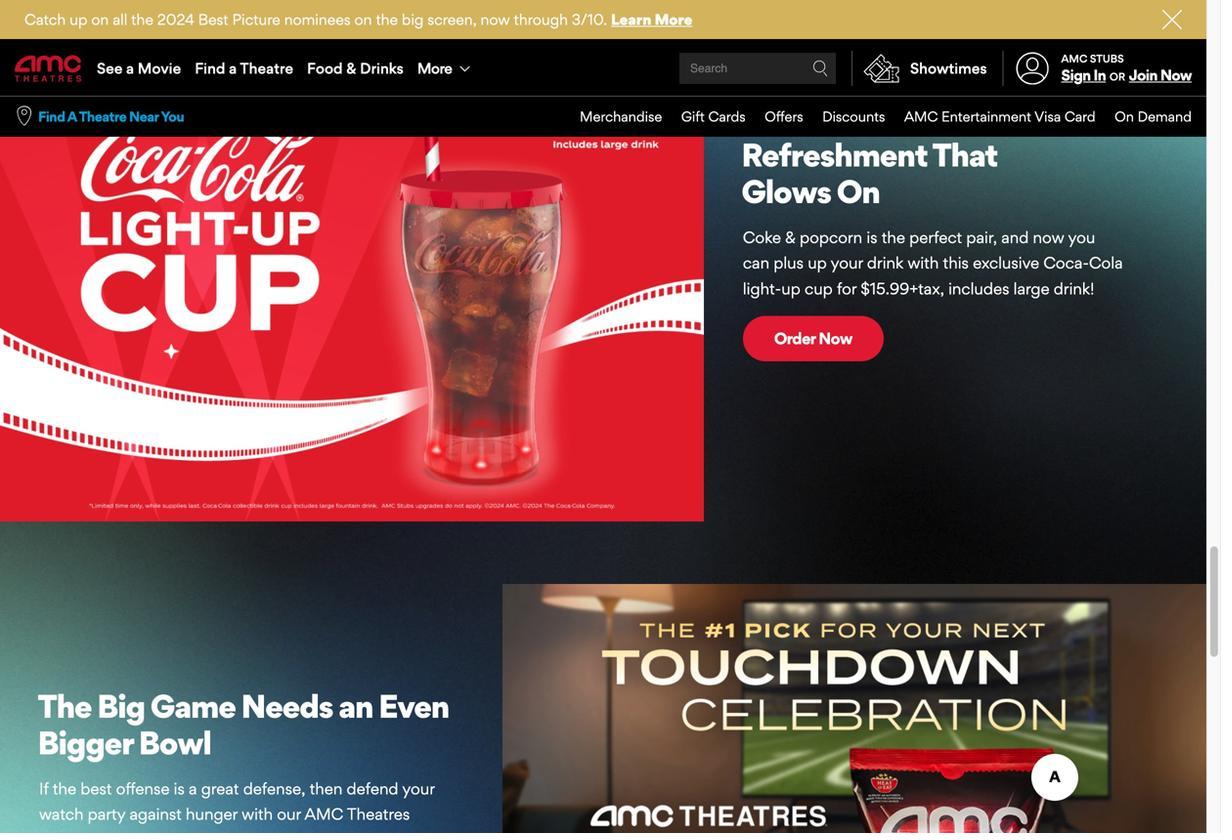 Task type: vqa. For each thing, say whether or not it's contained in the screenshot.
Catch up on all the 2024 Best Picture nominees on the big screen, now through 3/10. Learn More
yes



Task type: locate. For each thing, give the bounding box(es) containing it.
1 vertical spatial is
[[174, 779, 185, 799]]

cards
[[708, 108, 746, 125]]

amc down the showtimes link
[[904, 108, 938, 125]]

bigger
[[38, 724, 133, 763]]

menu
[[0, 41, 1206, 96], [561, 97, 1192, 137]]

game
[[150, 687, 235, 726]]

dialog
[[0, 0, 1221, 834]]

for
[[837, 279, 857, 299]]

1 horizontal spatial more
[[655, 10, 693, 28]]

menu down showtimes image
[[561, 97, 1192, 137]]

0 horizontal spatial theatre
[[79, 108, 126, 125]]

more inside button
[[417, 59, 452, 77]]

on inside refreshment that glows on
[[837, 172, 880, 211]]

theatre inside button
[[79, 108, 126, 125]]

includes
[[948, 279, 1009, 299]]

&
[[346, 59, 356, 77], [785, 228, 796, 247]]

with
[[908, 253, 939, 273], [242, 805, 273, 825]]

1 horizontal spatial theatre
[[240, 59, 293, 77]]

or
[[1110, 71, 1125, 83]]

defend
[[347, 779, 398, 799]]

amc up to-
[[305, 805, 343, 825]]

now right order
[[819, 329, 852, 349]]

more down screen,
[[417, 59, 452, 77]]

find a theatre near you button
[[38, 107, 184, 126]]

1 vertical spatial menu
[[561, 97, 1192, 137]]

is up the drink
[[867, 228, 877, 247]]

picture
[[232, 10, 280, 28]]

0 vertical spatial amc
[[1061, 52, 1087, 65]]

movie
[[138, 59, 181, 77]]

a
[[126, 59, 134, 77], [229, 59, 237, 77], [189, 779, 197, 799]]

theatre for a
[[79, 108, 126, 125]]

1 horizontal spatial a
[[189, 779, 197, 799]]

1 horizontal spatial on
[[354, 10, 372, 28]]

now
[[1160, 66, 1192, 84], [819, 329, 852, 349]]

see
[[97, 59, 123, 77]]

the right "if"
[[53, 779, 76, 799]]

amc entertainment visa card link
[[885, 97, 1096, 137]]

food
[[307, 59, 343, 77]]

screen,
[[427, 10, 477, 28]]

see a movie link
[[90, 41, 188, 96]]

1 vertical spatial amc
[[904, 108, 938, 125]]

0 horizontal spatial is
[[174, 779, 185, 799]]

up down plus
[[781, 279, 800, 299]]

$15.99+tax,
[[861, 279, 944, 299]]

now right screen,
[[481, 10, 510, 28]]

find
[[195, 59, 225, 77], [38, 108, 65, 125]]

find down best
[[195, 59, 225, 77]]

menu up merchandise link
[[0, 41, 1206, 96]]

1 horizontal spatial is
[[867, 228, 877, 247]]

amc
[[1061, 52, 1087, 65], [904, 108, 938, 125], [305, 805, 343, 825]]

now right "join"
[[1160, 66, 1192, 84]]

more right "learn"
[[655, 10, 693, 28]]

demand
[[1138, 108, 1192, 125]]

0 horizontal spatial more
[[417, 59, 452, 77]]

sign in button
[[1061, 66, 1106, 84]]

theatre for a
[[240, 59, 293, 77]]

if the best offense is a great defense, then defend your watch party against hunger with our amc theatres grocery popcorn. available in ready-to-eat a
[[39, 779, 435, 834]]

1 horizontal spatial now
[[1160, 66, 1192, 84]]

see a movie
[[97, 59, 181, 77]]

theatre right a
[[79, 108, 126, 125]]

amc logo image
[[15, 55, 83, 82], [15, 55, 83, 82]]

0 horizontal spatial find
[[38, 108, 65, 125]]

1 horizontal spatial your
[[831, 253, 863, 273]]

0 vertical spatial with
[[908, 253, 939, 273]]

you
[[1068, 228, 1095, 247]]

0 vertical spatial is
[[867, 228, 877, 247]]

the
[[131, 10, 153, 28], [376, 10, 398, 28], [882, 228, 905, 247], [53, 779, 76, 799]]

0 horizontal spatial up
[[70, 10, 87, 28]]

plus
[[774, 253, 804, 273]]

your inside coke & popcorn is the perfect pair, and now you can plus up your drink with this exclusive coca-cola light-up cup for $15.99+tax, includes large drink!
[[831, 253, 863, 273]]

on left demand
[[1115, 108, 1134, 125]]

& right food
[[346, 59, 356, 77]]

& up plus
[[785, 228, 796, 247]]

a inside find a theatre link
[[229, 59, 237, 77]]

0 vertical spatial find
[[195, 59, 225, 77]]

with down perfect
[[908, 253, 939, 273]]

a left great
[[189, 779, 197, 799]]

merchandise link
[[561, 97, 662, 137]]

a for movie
[[126, 59, 134, 77]]

with inside if the best offense is a great defense, then defend your watch party against hunger with our amc theatres grocery popcorn. available in ready-to-eat a
[[242, 805, 273, 825]]

1 horizontal spatial up
[[781, 279, 800, 299]]

stubs
[[1090, 52, 1124, 65]]

a down 'picture'
[[229, 59, 237, 77]]

find a theatre
[[195, 59, 293, 77]]

theatres
[[347, 805, 410, 825]]

order
[[774, 329, 816, 349]]

find inside button
[[38, 108, 65, 125]]

can
[[743, 253, 769, 273]]

find left a
[[38, 108, 65, 125]]

join now button
[[1129, 66, 1192, 84]]

on left all on the top left
[[91, 10, 109, 28]]

up up cup
[[808, 253, 827, 273]]

the up the drink
[[882, 228, 905, 247]]

1 vertical spatial &
[[785, 228, 796, 247]]

0 horizontal spatial &
[[346, 59, 356, 77]]

1 vertical spatial more
[[417, 59, 452, 77]]

2 horizontal spatial up
[[808, 253, 827, 273]]

that
[[932, 135, 997, 174]]

coca-
[[1043, 253, 1089, 273]]

2 vertical spatial amc
[[305, 805, 343, 825]]

available
[[173, 831, 239, 834]]

2 horizontal spatial amc
[[1061, 52, 1087, 65]]

1 horizontal spatial on
[[1115, 108, 1134, 125]]

defense,
[[243, 779, 305, 799]]

up right catch
[[70, 10, 87, 28]]

1 horizontal spatial amc
[[904, 108, 938, 125]]

great
[[201, 779, 239, 799]]

1 vertical spatial with
[[242, 805, 273, 825]]

card
[[1065, 108, 1096, 125]]

offense
[[116, 779, 170, 799]]

with inside coke & popcorn is the perfect pair, and now you can plus up your drink with this exclusive coca-cola light-up cup for $15.99+tax, includes large drink!
[[908, 253, 939, 273]]

theatre down 'picture'
[[240, 59, 293, 77]]

0 vertical spatial theatre
[[240, 59, 293, 77]]

with up in
[[242, 805, 273, 825]]

party
[[88, 805, 125, 825]]

0 horizontal spatial on
[[91, 10, 109, 28]]

2 on from the left
[[354, 10, 372, 28]]

coke
[[743, 228, 781, 247]]

is up against
[[174, 779, 185, 799]]

now up coca- at the right
[[1033, 228, 1064, 247]]

your right defend
[[402, 779, 435, 799]]

you
[[161, 108, 184, 125]]

1 on from the left
[[91, 10, 109, 28]]

pair,
[[966, 228, 997, 247]]

game day grocery popcorn image
[[503, 585, 1206, 834]]

2 vertical spatial up
[[781, 279, 800, 299]]

with for on
[[908, 253, 939, 273]]

a inside see a movie link
[[126, 59, 134, 77]]

visa
[[1035, 108, 1061, 125]]

1 vertical spatial now
[[819, 329, 852, 349]]

0 horizontal spatial amc
[[305, 805, 343, 825]]

needs
[[241, 687, 333, 726]]

your
[[831, 253, 863, 273], [402, 779, 435, 799]]

your inside if the best offense is a great defense, then defend your watch party against hunger with our amc theatres grocery popcorn. available in ready-to-eat a
[[402, 779, 435, 799]]

0 vertical spatial now
[[1160, 66, 1192, 84]]

more
[[655, 10, 693, 28], [417, 59, 452, 77]]

0 horizontal spatial now
[[481, 10, 510, 28]]

on right nominees
[[354, 10, 372, 28]]

on up popcorn
[[837, 172, 880, 211]]

near
[[129, 108, 159, 125]]

on demand link
[[1096, 97, 1192, 137]]

0 vertical spatial your
[[831, 253, 863, 273]]

on
[[91, 10, 109, 28], [354, 10, 372, 28]]

& inside coke & popcorn is the perfect pair, and now you can plus up your drink with this exclusive coca-cola light-up cup for $15.99+tax, includes large drink!
[[785, 228, 796, 247]]

1 vertical spatial theatre
[[79, 108, 126, 125]]

discounts link
[[803, 97, 885, 137]]

showtimes
[[910, 59, 987, 77]]

0 vertical spatial on
[[1115, 108, 1134, 125]]

a right see
[[126, 59, 134, 77]]

1 vertical spatial on
[[837, 172, 880, 211]]

now inside coke & popcorn is the perfect pair, and now you can plus up your drink with this exclusive coca-cola light-up cup for $15.99+tax, includes large drink!
[[1033, 228, 1064, 247]]

up
[[70, 10, 87, 28], [808, 253, 827, 273], [781, 279, 800, 299]]

0 horizontal spatial your
[[402, 779, 435, 799]]

2 horizontal spatial a
[[229, 59, 237, 77]]

0 horizontal spatial on
[[837, 172, 880, 211]]

catch
[[24, 10, 66, 28]]

the
[[38, 687, 91, 726]]

sign
[[1061, 66, 1091, 84]]

0 horizontal spatial with
[[242, 805, 273, 825]]

a
[[67, 108, 77, 125]]

1 horizontal spatial &
[[785, 228, 796, 247]]

0 vertical spatial &
[[346, 59, 356, 77]]

theatre
[[240, 59, 293, 77], [79, 108, 126, 125]]

coke & popcorn is the perfect pair, and now you can plus up your drink with this exclusive coca-cola light-up cup for $15.99+tax, includes large drink!
[[743, 228, 1123, 299]]

0 vertical spatial menu
[[0, 41, 1206, 96]]

1 vertical spatial now
[[1033, 228, 1064, 247]]

0 horizontal spatial a
[[126, 59, 134, 77]]

1 horizontal spatial with
[[908, 253, 939, 273]]

through
[[514, 10, 568, 28]]

in
[[1094, 66, 1106, 84]]

1 horizontal spatial now
[[1033, 228, 1064, 247]]

1 vertical spatial find
[[38, 108, 65, 125]]

1 horizontal spatial find
[[195, 59, 225, 77]]

0 vertical spatial now
[[481, 10, 510, 28]]

2024
[[157, 10, 194, 28]]

amc inside amc stubs sign in or join now
[[1061, 52, 1087, 65]]

is inside if the best offense is a great defense, then defend your watch party against hunger with our amc theatres grocery popcorn. available in ready-to-eat a
[[174, 779, 185, 799]]

your up for
[[831, 253, 863, 273]]

find for find a theatre near you
[[38, 108, 65, 125]]

showtimes image
[[853, 51, 910, 86]]

refreshment
[[741, 135, 927, 174]]

1 vertical spatial your
[[402, 779, 435, 799]]

amc up sign
[[1061, 52, 1087, 65]]



Task type: describe. For each thing, give the bounding box(es) containing it.
cup
[[805, 279, 833, 299]]

offers link
[[746, 97, 803, 137]]

catch up on all the 2024 best picture nominees on the big screen, now through 3/10. learn more
[[24, 10, 693, 28]]

0 vertical spatial more
[[655, 10, 693, 28]]

light-
[[743, 279, 781, 299]]

join
[[1129, 66, 1157, 84]]

find for find a theatre
[[195, 59, 225, 77]]

this
[[943, 253, 969, 273]]

amc stubs sign in or join now
[[1061, 52, 1192, 84]]

glows
[[741, 172, 831, 211]]

to-
[[307, 831, 328, 834]]

drink!
[[1054, 279, 1094, 299]]

refreshment that glows on
[[741, 135, 997, 211]]

0 vertical spatial up
[[70, 10, 87, 28]]

our
[[277, 805, 301, 825]]

all
[[113, 10, 127, 28]]

gift cards
[[681, 108, 746, 125]]

big
[[97, 687, 145, 726]]

order now link
[[743, 316, 884, 362]]

best
[[80, 779, 112, 799]]

if
[[39, 779, 48, 799]]

drinks
[[360, 59, 404, 77]]

merchandise
[[580, 108, 662, 125]]

a inside if the best offense is a great defense, then defend your watch party against hunger with our amc theatres grocery popcorn. available in ready-to-eat a
[[189, 779, 197, 799]]

discounts
[[822, 108, 885, 125]]

1 vertical spatial up
[[808, 253, 827, 273]]

menu containing merchandise
[[561, 97, 1192, 137]]

3/10.
[[572, 10, 607, 28]]

is inside coke & popcorn is the perfect pair, and now you can plus up your drink with this exclusive coca-cola light-up cup for $15.99+tax, includes large drink!
[[867, 228, 877, 247]]

entertainment
[[941, 108, 1031, 125]]

against
[[129, 805, 182, 825]]

the left big
[[376, 10, 398, 28]]

0 horizontal spatial now
[[819, 329, 852, 349]]

even
[[379, 687, 449, 726]]

grocery
[[39, 831, 98, 834]]

a for theatre
[[229, 59, 237, 77]]

more button
[[410, 41, 481, 96]]

cola
[[1089, 253, 1123, 273]]

ready-
[[260, 831, 307, 834]]

popcorn
[[800, 228, 862, 247]]

submit search icon image
[[812, 61, 828, 76]]

watch
[[39, 805, 84, 825]]

search the AMC website text field
[[687, 61, 812, 76]]

find a theatre near you
[[38, 108, 184, 125]]

popcorn.
[[103, 831, 169, 834]]

& for coke
[[785, 228, 796, 247]]

large
[[1013, 279, 1050, 299]]

close this dialog image
[[1172, 774, 1192, 794]]

amc for sign
[[1061, 52, 1087, 65]]

showtimes link
[[852, 51, 987, 86]]

amc entertainment visa card
[[904, 108, 1096, 125]]

the right all on the top left
[[131, 10, 153, 28]]

user profile image
[[1005, 52, 1060, 85]]

amc inside if the best offense is a great defense, then defend your watch party against hunger with our amc theatres grocery popcorn. available in ready-to-eat a
[[305, 805, 343, 825]]

exclusive
[[973, 253, 1039, 273]]

gift cards link
[[662, 97, 746, 137]]

in
[[243, 831, 256, 834]]

sign in or join amc stubs element
[[1003, 41, 1192, 96]]

now inside amc stubs sign in or join now
[[1160, 66, 1192, 84]]

then
[[309, 779, 342, 799]]

gift
[[681, 108, 705, 125]]

menu containing more
[[0, 41, 1206, 96]]

& for food
[[346, 59, 356, 77]]

learn
[[611, 10, 651, 28]]

offers
[[765, 108, 803, 125]]

amc for visa
[[904, 108, 938, 125]]

perfect
[[909, 228, 962, 247]]

nominees
[[284, 10, 351, 28]]

bowl
[[139, 724, 211, 763]]

on demand
[[1115, 108, 1192, 125]]

with for needs
[[242, 805, 273, 825]]

an
[[339, 687, 373, 726]]

learn more link
[[611, 10, 693, 28]]

and
[[1001, 228, 1029, 247]]

order now
[[774, 329, 852, 349]]

best
[[198, 10, 228, 28]]

big
[[402, 10, 424, 28]]

hunger
[[186, 805, 237, 825]]

the inside if the best offense is a great defense, then defend your watch party against hunger with our amc theatres grocery popcorn. available in ready-to-eat a
[[53, 779, 76, 799]]

food & drinks link
[[300, 41, 410, 96]]

drink
[[867, 253, 904, 273]]

the inside coke & popcorn is the perfect pair, and now you can plus up your drink with this exclusive coca-cola light-up cup for $15.99+tax, includes large drink!
[[882, 228, 905, 247]]

find a theatre link
[[188, 41, 300, 96]]



